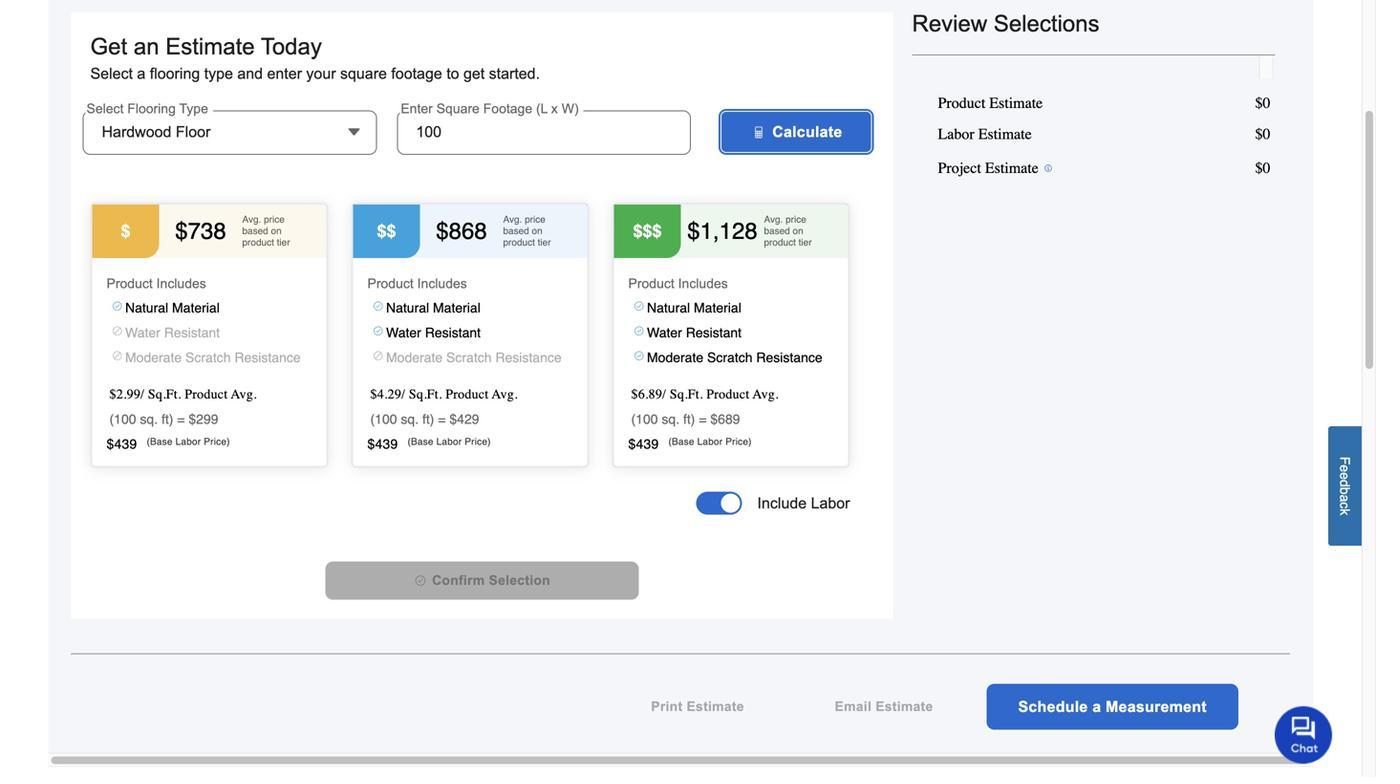 Task type: vqa. For each thing, say whether or not it's contained in the screenshot.
about
no



Task type: describe. For each thing, give the bounding box(es) containing it.
sq. for $ 868
[[401, 412, 419, 427]]

block image
[[111, 325, 123, 337]]

$0
[[1256, 125, 1271, 143]]

/ for $ 868
[[402, 387, 406, 402]]

natural for $ 738
[[125, 300, 168, 316]]

enter
[[267, 65, 302, 82]]

product for 868
[[503, 237, 535, 248]]

schedule a measurement button
[[987, 684, 1239, 730]]

tier inside $ 1,128 avg. price based on product tier
[[799, 237, 812, 248]]

and
[[237, 65, 263, 82]]

ft) for $ 868
[[423, 412, 434, 427]]

check circle outlined image
[[111, 300, 123, 312]]

avg. price based on product tier for 738
[[242, 214, 290, 248]]

3 natural material from the left
[[647, 300, 742, 316]]

3 100 from the left
[[636, 412, 658, 427]]

flooring
[[150, 65, 200, 82]]

2 e from the top
[[1338, 472, 1353, 480]]

ft) for $ 738
[[162, 412, 173, 427]]

$439 for $ 868
[[368, 436, 398, 452]]

includes for $ 738
[[156, 276, 206, 291]]

3 product includes from the left
[[629, 276, 728, 291]]

429
[[457, 412, 480, 427]]

3 sq. from the left
[[662, 412, 680, 427]]

product up 429
[[446, 387, 489, 402]]

on inside $ 1,128 avg. price based on product tier
[[793, 226, 804, 237]]

( for $ 738
[[109, 412, 114, 427]]

100 for $ 738
[[114, 412, 136, 427]]

f e e d b a c k
[[1338, 457, 1353, 515]]

moderate scratch resistance for $ 868
[[386, 350, 562, 365]]

3 ft) from the left
[[684, 412, 696, 427]]

print
[[651, 699, 683, 714]]

schedule a measurement
[[1019, 698, 1207, 716]]

selection
[[489, 573, 551, 588]]

$ 0 for project estimate
[[1256, 159, 1271, 177]]

price for 738
[[264, 214, 285, 225]]

4.29
[[377, 387, 402, 402]]

based inside $ 1,128 avg. price based on product tier
[[764, 226, 790, 237]]

$$$
[[633, 221, 662, 241]]

labor right include
[[811, 495, 850, 512]]

( 100 sq. ft) = $ 429
[[371, 412, 480, 427]]

(base for $ 868
[[408, 436, 434, 447]]

estimate for project estimate
[[986, 159, 1039, 177]]

$$
[[377, 221, 396, 241]]

sq.ft. for $ 738
[[148, 387, 181, 402]]

selections
[[994, 11, 1100, 36]]

$439 for $ 738
[[107, 436, 137, 452]]

$439 (base labor price) for $ 868
[[368, 436, 491, 452]]

3 = from the left
[[699, 412, 707, 427]]

labor for 868
[[437, 436, 462, 447]]

on for 868
[[532, 226, 543, 237]]

avg. inside $ 1,128 avg. price based on product tier
[[764, 214, 783, 225]]

= for $ 738
[[177, 412, 185, 427]]

confirm
[[432, 573, 485, 588]]

a for e
[[1338, 495, 1353, 502]]

get
[[90, 34, 127, 59]]

avg. price based on product tier for 868
[[503, 214, 551, 248]]

on for 738
[[271, 226, 282, 237]]

price) for $ 738
[[204, 436, 230, 447]]

2.99
[[116, 387, 141, 402]]

labor for 738
[[176, 436, 201, 447]]

project estimate
[[938, 159, 1039, 177]]

f
[[1338, 457, 1353, 465]]

water for $ 868
[[386, 325, 421, 340]]

schedule
[[1019, 698, 1089, 716]]

3 $439 from the left
[[629, 436, 659, 452]]

product includes for $ 868
[[368, 276, 467, 291]]

3 resistance from the left
[[757, 350, 823, 365]]

3 water resistant from the left
[[647, 325, 742, 340]]

calculator image
[[752, 125, 767, 140]]

product inside $ 1,128 avg. price based on product tier
[[764, 237, 796, 248]]

started.
[[489, 65, 540, 82]]

( for $ 868
[[371, 412, 375, 427]]

water resistant for $ 738
[[125, 325, 220, 340]]

based for $ 738
[[242, 226, 268, 237]]

$ 738
[[175, 218, 226, 244]]

product down $$$
[[629, 276, 675, 291]]

299
[[196, 412, 219, 427]]

review
[[913, 11, 988, 36]]

product for 738
[[242, 237, 274, 248]]

100 for $ 868
[[375, 412, 397, 427]]

3 price) from the left
[[726, 436, 752, 447]]

natural material for $ 738
[[125, 300, 220, 316]]

today
[[261, 34, 322, 59]]

3 (base from the left
[[669, 436, 695, 447]]

email estimate
[[835, 699, 934, 714]]

tier for $ 868
[[538, 237, 551, 248]]

a for an
[[137, 65, 146, 82]]

includes for $ 868
[[417, 276, 467, 291]]

tier for $ 738
[[277, 237, 290, 248]]

type
[[204, 65, 233, 82]]

square
[[340, 65, 387, 82]]

sq.ft. for $ 868
[[409, 387, 442, 402]]

estimate for product estimate
[[990, 94, 1043, 112]]

k
[[1338, 509, 1353, 515]]

a inside schedule a measurement button
[[1093, 698, 1102, 716]]

product includes for $ 738
[[107, 276, 206, 291]]

3 water from the left
[[647, 325, 683, 340]]



Task type: locate. For each thing, give the bounding box(es) containing it.
1 water from the left
[[125, 325, 160, 340]]

(
[[109, 412, 114, 427], [371, 412, 375, 427], [632, 412, 636, 427]]

0 horizontal spatial natural material
[[125, 300, 220, 316]]

0 horizontal spatial material
[[172, 300, 220, 316]]

a inside f e e d b a c k button
[[1338, 495, 1353, 502]]

1 horizontal spatial resistant
[[425, 325, 481, 340]]

2 price) from the left
[[465, 436, 491, 447]]

/ up ( 100 sq. ft) = $ 689
[[663, 387, 667, 402]]

2 horizontal spatial a
[[1338, 495, 1353, 502]]

$439 down ( 100 sq. ft) = $ 689
[[629, 436, 659, 452]]

2 horizontal spatial material
[[694, 300, 742, 316]]

1 horizontal spatial =
[[438, 412, 446, 427]]

labor for 1,128
[[698, 436, 723, 447]]

material down 1,128
[[694, 300, 742, 316]]

product right "738"
[[242, 237, 274, 248]]

product
[[242, 237, 274, 248], [503, 237, 535, 248], [764, 237, 796, 248]]

1 100 from the left
[[114, 412, 136, 427]]

0 horizontal spatial (base
[[147, 436, 173, 447]]

estimate for print estimate
[[687, 699, 745, 714]]

1 horizontal spatial $439
[[368, 436, 398, 452]]

labor down 299
[[176, 436, 201, 447]]

product up check circle outlined image
[[107, 276, 153, 291]]

includes down $ 868
[[417, 276, 467, 291]]

0 horizontal spatial price
[[264, 214, 285, 225]]

2 horizontal spatial $439
[[629, 436, 659, 452]]

0 horizontal spatial moderate
[[125, 350, 182, 365]]

1 0 from the top
[[1264, 94, 1271, 112]]

product
[[938, 94, 986, 112], [107, 276, 153, 291], [368, 276, 414, 291], [629, 276, 675, 291], [185, 387, 228, 402], [446, 387, 489, 402], [707, 387, 750, 402]]

2 product includes from the left
[[368, 276, 467, 291]]

2 horizontal spatial sq.ft.
[[670, 387, 703, 402]]

2 horizontal spatial $439 (base labor price)
[[629, 436, 752, 452]]

1 horizontal spatial (
[[371, 412, 375, 427]]

estimate right print
[[687, 699, 745, 714]]

1 horizontal spatial water
[[386, 325, 421, 340]]

/
[[141, 387, 145, 402], [402, 387, 406, 402], [663, 387, 667, 402]]

100 down the '2.99'
[[114, 412, 136, 427]]

3 moderate scratch resistance from the left
[[647, 350, 823, 365]]

tier right "738"
[[277, 237, 290, 248]]

moderate scratch resistance
[[125, 350, 301, 365], [386, 350, 562, 365], [647, 350, 823, 365]]

email estimate button
[[801, 684, 968, 730]]

0 up $0
[[1264, 94, 1271, 112]]

info outlined image
[[1039, 161, 1053, 175]]

footage
[[391, 65, 442, 82]]

water right block image
[[125, 325, 160, 340]]

1 (base from the left
[[147, 436, 173, 447]]

0 horizontal spatial on
[[271, 226, 282, 237]]

0 vertical spatial a
[[137, 65, 146, 82]]

0 horizontal spatial water resistant
[[125, 325, 220, 340]]

1 material from the left
[[172, 300, 220, 316]]

estimate inside get an estimate today select a flooring type and enter your square footage to get started.
[[166, 34, 255, 59]]

material down $ 738
[[172, 300, 220, 316]]

1 horizontal spatial natural material
[[386, 300, 481, 316]]

1 e from the top
[[1338, 465, 1353, 472]]

1 ( from the left
[[109, 412, 114, 427]]

1 price from the left
[[264, 214, 285, 225]]

$439 (base labor price) down ( 100 sq. ft) = $ 299
[[107, 436, 230, 452]]

product includes down $$$
[[629, 276, 728, 291]]

0 horizontal spatial a
[[137, 65, 146, 82]]

3 ( from the left
[[632, 412, 636, 427]]

3 $439 (base labor price) from the left
[[629, 436, 752, 452]]

1 water resistant from the left
[[125, 325, 220, 340]]

1 vertical spatial 0
[[1264, 159, 1271, 177]]

1 horizontal spatial $439 (base labor price)
[[368, 436, 491, 452]]

based for $ 868
[[503, 226, 529, 237]]

( down $ 4.29 / sq.ft. product avg.
[[371, 412, 375, 427]]

2 scratch from the left
[[447, 350, 492, 365]]

resistant up $ 2.99 / sq.ft. product avg.
[[164, 325, 220, 340]]

product estimate
[[938, 94, 1043, 112]]

based right "738"
[[242, 226, 268, 237]]

an
[[134, 34, 159, 59]]

3 / from the left
[[663, 387, 667, 402]]

estimate up labor estimate at right
[[990, 94, 1043, 112]]

water up the 6.89
[[647, 325, 683, 340]]

product up labor estimate at right
[[938, 94, 986, 112]]

project
[[938, 159, 982, 177]]

3 material from the left
[[694, 300, 742, 316]]

2 vertical spatial a
[[1093, 698, 1102, 716]]

sq.
[[140, 412, 158, 427], [401, 412, 419, 427], [662, 412, 680, 427]]

estimate for labor estimate
[[979, 125, 1032, 143]]

e up b
[[1338, 472, 1353, 480]]

2 horizontal spatial based
[[764, 226, 790, 237]]

2 horizontal spatial moderate
[[647, 350, 704, 365]]

resistance up $ 2.99 / sq.ft. product avg.
[[235, 350, 301, 365]]

1 $439 from the left
[[107, 436, 137, 452]]

on right 1,128
[[793, 226, 804, 237]]

e up the d
[[1338, 465, 1353, 472]]

natural material down 1,128
[[647, 300, 742, 316]]

sq. down the 6.89
[[662, 412, 680, 427]]

3 resistant from the left
[[686, 325, 742, 340]]

moderate scratch resistance up $ 2.99 / sq.ft. product avg.
[[125, 350, 301, 365]]

price inside $ 1,128 avg. price based on product tier
[[786, 214, 807, 225]]

2 sq.ft. from the left
[[409, 387, 442, 402]]

2 resistant from the left
[[425, 325, 481, 340]]

2 $439 (base labor price) from the left
[[368, 436, 491, 452]]

avg.
[[242, 214, 261, 225], [503, 214, 522, 225], [764, 214, 783, 225], [231, 387, 257, 402], [492, 387, 518, 402], [753, 387, 779, 402]]

resistance for 738
[[235, 350, 301, 365]]

1 horizontal spatial (base
[[408, 436, 434, 447]]

material down $ 868
[[433, 300, 481, 316]]

sq.ft. up ( 100 sq. ft) = $ 299
[[148, 387, 181, 402]]

material
[[172, 300, 220, 316], [433, 300, 481, 316], [694, 300, 742, 316]]

calculate button
[[719, 109, 874, 155]]

avg. price based on product tier right "738"
[[242, 214, 290, 248]]

resistance up $ 4.29 / sq.ft. product avg.
[[496, 350, 562, 365]]

scratch up $ 2.99 / sq.ft. product avg.
[[186, 350, 231, 365]]

scratch up $ 6.89 / sq.ft. product avg.
[[708, 350, 753, 365]]

2 horizontal spatial scratch
[[708, 350, 753, 365]]

None number field
[[401, 120, 691, 143]]

resistant up $ 6.89 / sq.ft. product avg.
[[686, 325, 742, 340]]

price right 1,128
[[786, 214, 807, 225]]

0 horizontal spatial /
[[141, 387, 145, 402]]

1 horizontal spatial avg. price based on product tier
[[503, 214, 551, 248]]

product up 299
[[185, 387, 228, 402]]

1 = from the left
[[177, 412, 185, 427]]

water resistant for $ 868
[[386, 325, 481, 340]]

$439 (base labor price) for $ 738
[[107, 436, 230, 452]]

1 / from the left
[[141, 387, 145, 402]]

1 block image from the left
[[111, 350, 123, 362]]

$439 down ( 100 sq. ft) = $ 299
[[107, 436, 137, 452]]

1 horizontal spatial price)
[[465, 436, 491, 447]]

2 includes from the left
[[417, 276, 467, 291]]

natural material
[[125, 300, 220, 316], [386, 300, 481, 316], [647, 300, 742, 316]]

$ 6.89 / sq.ft. product avg.
[[632, 387, 779, 402]]

$ 868
[[436, 218, 487, 244]]

3 includes from the left
[[679, 276, 728, 291]]

2 horizontal spatial moderate scratch resistance
[[647, 350, 823, 365]]

moderate up the 6.89
[[647, 350, 704, 365]]

scratch
[[186, 350, 231, 365], [447, 350, 492, 365], [708, 350, 753, 365]]

$439 (base labor price) down ( 100 sq. ft) = $ 429 at the bottom left
[[368, 436, 491, 452]]

/ up ( 100 sq. ft) = $ 299
[[141, 387, 145, 402]]

689
[[718, 412, 741, 427]]

0 horizontal spatial (
[[109, 412, 114, 427]]

0 horizontal spatial price)
[[204, 436, 230, 447]]

2 moderate from the left
[[386, 350, 443, 365]]

moderate
[[125, 350, 182, 365], [386, 350, 443, 365], [647, 350, 704, 365]]

measurement
[[1106, 698, 1207, 716]]

2 horizontal spatial /
[[663, 387, 667, 402]]

3 price from the left
[[786, 214, 807, 225]]

2 horizontal spatial resistant
[[686, 325, 742, 340]]

1 horizontal spatial a
[[1093, 698, 1102, 716]]

0 horizontal spatial ft)
[[162, 412, 173, 427]]

2 $439 from the left
[[368, 436, 398, 452]]

1 horizontal spatial moderate scratch resistance
[[386, 350, 562, 365]]

2 horizontal spatial sq.
[[662, 412, 680, 427]]

(base for $ 738
[[147, 436, 173, 447]]

$ 2.99 / sq.ft. product avg.
[[109, 387, 257, 402]]

tier
[[277, 237, 290, 248], [538, 237, 551, 248], [799, 237, 812, 248]]

water resistant up $ 6.89 / sq.ft. product avg.
[[647, 325, 742, 340]]

1 avg. price based on product tier from the left
[[242, 214, 290, 248]]

2 horizontal spatial includes
[[679, 276, 728, 291]]

labor estimate
[[938, 125, 1032, 143]]

2 product from the left
[[503, 237, 535, 248]]

product right 1,128
[[764, 237, 796, 248]]

2 horizontal spatial natural material
[[647, 300, 742, 316]]

natural for $ 868
[[386, 300, 429, 316]]

price right "738"
[[264, 214, 285, 225]]

water resistant
[[125, 325, 220, 340], [386, 325, 481, 340], [647, 325, 742, 340]]

0 for product estimate
[[1264, 94, 1271, 112]]

0 down $0
[[1264, 159, 1271, 177]]

( down $ 6.89 / sq.ft. product avg.
[[632, 412, 636, 427]]

2 horizontal spatial (
[[632, 412, 636, 427]]

water
[[125, 325, 160, 340], [386, 325, 421, 340], [647, 325, 683, 340]]

resistant
[[164, 325, 220, 340], [425, 325, 481, 340], [686, 325, 742, 340]]

1 sq.ft. from the left
[[148, 387, 181, 402]]

natural
[[125, 300, 168, 316], [386, 300, 429, 316], [647, 300, 690, 316]]

1 horizontal spatial on
[[532, 226, 543, 237]]

resistant for 738
[[164, 325, 220, 340]]

2 horizontal spatial tier
[[799, 237, 812, 248]]

0 vertical spatial 0
[[1264, 94, 1271, 112]]

price) down 429
[[465, 436, 491, 447]]

0 horizontal spatial tier
[[277, 237, 290, 248]]

2 water resistant from the left
[[386, 325, 481, 340]]

1 horizontal spatial product includes
[[368, 276, 467, 291]]

6.89
[[638, 387, 663, 402]]

= down $ 4.29 / sq.ft. product avg.
[[438, 412, 446, 427]]

( 100 sq. ft) = $ 299
[[109, 412, 219, 427]]

(base down ( 100 sq. ft) = $ 429 at the bottom left
[[408, 436, 434, 447]]

c
[[1338, 502, 1353, 509]]

moderate for $ 868
[[386, 350, 443, 365]]

1 horizontal spatial /
[[402, 387, 406, 402]]

1 horizontal spatial product
[[503, 237, 535, 248]]

product up 689
[[707, 387, 750, 402]]

0 horizontal spatial sq.ft.
[[148, 387, 181, 402]]

2 horizontal spatial price)
[[726, 436, 752, 447]]

labor down 689
[[698, 436, 723, 447]]

1 scratch from the left
[[186, 350, 231, 365]]

2 resistance from the left
[[496, 350, 562, 365]]

2 on from the left
[[532, 226, 543, 237]]

2 horizontal spatial product
[[764, 237, 796, 248]]

1 moderate from the left
[[125, 350, 182, 365]]

1 tier from the left
[[277, 237, 290, 248]]

0 horizontal spatial based
[[242, 226, 268, 237]]

water resistant right block image
[[125, 325, 220, 340]]

2 horizontal spatial price
[[786, 214, 807, 225]]

2 horizontal spatial =
[[699, 412, 707, 427]]

2 horizontal spatial on
[[793, 226, 804, 237]]

1 resistant from the left
[[164, 325, 220, 340]]

estimate down product estimate
[[979, 125, 1032, 143]]

0 horizontal spatial scratch
[[186, 350, 231, 365]]

3 tier from the left
[[799, 237, 812, 248]]

$439
[[107, 436, 137, 452], [368, 436, 398, 452], [629, 436, 659, 452]]

scratch for $ 868
[[447, 350, 492, 365]]

review selections
[[913, 11, 1100, 36]]

a up k
[[1338, 495, 1353, 502]]

= down $ 2.99 / sq.ft. product avg.
[[177, 412, 185, 427]]

$ inside $ 1,128 avg. price based on product tier
[[688, 218, 701, 244]]

water for $ 738
[[125, 325, 160, 340]]

(base down ( 100 sq. ft) = $ 689
[[669, 436, 695, 447]]

0 for project estimate
[[1264, 159, 1271, 177]]

on right "738"
[[271, 226, 282, 237]]

/ for $ 738
[[141, 387, 145, 402]]

2 avg. price based on product tier from the left
[[503, 214, 551, 248]]

2 based from the left
[[503, 226, 529, 237]]

natural material for $ 868
[[386, 300, 481, 316]]

resistance
[[235, 350, 301, 365], [496, 350, 562, 365], [757, 350, 823, 365]]

on
[[271, 226, 282, 237], [532, 226, 543, 237], [793, 226, 804, 237]]

resistance for 868
[[496, 350, 562, 365]]

labor up the project
[[938, 125, 975, 143]]

sq.ft. up ( 100 sq. ft) = $ 429 at the bottom left
[[409, 387, 442, 402]]

1 on from the left
[[271, 226, 282, 237]]

block image up 4.29
[[372, 350, 384, 362]]

0 horizontal spatial 100
[[114, 412, 136, 427]]

sq. down 4.29
[[401, 412, 419, 427]]

block image
[[111, 350, 123, 362], [372, 350, 384, 362]]

2 natural from the left
[[386, 300, 429, 316]]

2 price from the left
[[525, 214, 546, 225]]

0 horizontal spatial product includes
[[107, 276, 206, 291]]

2 block image from the left
[[372, 350, 384, 362]]

0 horizontal spatial sq.
[[140, 412, 158, 427]]

block image for $ 738
[[111, 350, 123, 362]]

sq.ft. up ( 100 sq. ft) = $ 689
[[670, 387, 703, 402]]

2 horizontal spatial 100
[[636, 412, 658, 427]]

738
[[188, 218, 226, 244]]

f e e d b a c k button
[[1329, 426, 1363, 546]]

3 based from the left
[[764, 226, 790, 237]]

estimate for email estimate
[[876, 699, 934, 714]]

$ 1,128 avg. price based on product tier
[[688, 214, 812, 248]]

ft) down $ 4.29 / sq.ft. product avg.
[[423, 412, 434, 427]]

1 natural material from the left
[[125, 300, 220, 316]]

includes
[[156, 276, 206, 291], [417, 276, 467, 291], [679, 276, 728, 291]]

$ 4.29 / sq.ft. product avg.
[[371, 387, 518, 402]]

scratch up $ 4.29 / sq.ft. product avg.
[[447, 350, 492, 365]]

1 horizontal spatial tier
[[538, 237, 551, 248]]

0 horizontal spatial avg. price based on product tier
[[242, 214, 290, 248]]

(base
[[147, 436, 173, 447], [408, 436, 434, 447], [669, 436, 695, 447]]

2 / from the left
[[402, 387, 406, 402]]

confirm selection
[[432, 573, 551, 588]]

3 natural from the left
[[647, 300, 690, 316]]

product includes
[[107, 276, 206, 291], [368, 276, 467, 291], [629, 276, 728, 291]]

ft)
[[162, 412, 173, 427], [423, 412, 434, 427], [684, 412, 696, 427]]

price) down 689
[[726, 436, 752, 447]]

2 water from the left
[[386, 325, 421, 340]]

1 $ 0 from the top
[[1256, 94, 1271, 112]]

material for 868
[[433, 300, 481, 316]]

1 based from the left
[[242, 226, 268, 237]]

material for 738
[[172, 300, 220, 316]]

$ 0 for product estimate
[[1256, 94, 1271, 112]]

select
[[90, 65, 133, 82]]

2 tier from the left
[[538, 237, 551, 248]]

2 horizontal spatial natural
[[647, 300, 690, 316]]

0 horizontal spatial $439 (base labor price)
[[107, 436, 230, 452]]

based right 1,128
[[764, 226, 790, 237]]

natural material right check circle outlined image
[[125, 300, 220, 316]]

1 horizontal spatial material
[[433, 300, 481, 316]]

$439 (base labor price)
[[107, 436, 230, 452], [368, 436, 491, 452], [629, 436, 752, 452]]

natural right check circle outlined image
[[125, 300, 168, 316]]

include
[[758, 495, 807, 512]]

1 includes from the left
[[156, 276, 206, 291]]

1 vertical spatial a
[[1338, 495, 1353, 502]]

2 natural material from the left
[[386, 300, 481, 316]]

triangle down image
[[346, 124, 362, 140]]

3 moderate from the left
[[647, 350, 704, 365]]

moderate scratch resistance up $ 4.29 / sq.ft. product avg.
[[386, 350, 562, 365]]

100 down the 6.89
[[636, 412, 658, 427]]

0 horizontal spatial $439
[[107, 436, 137, 452]]

sq. for $ 738
[[140, 412, 158, 427]]

$439 (base labor price) down ( 100 sq. ft) = $ 689
[[629, 436, 752, 452]]

2 sq. from the left
[[401, 412, 419, 427]]

resistant for 868
[[425, 325, 481, 340]]

$ 0 up $0
[[1256, 94, 1271, 112]]

b
[[1338, 487, 1353, 495]]

1 horizontal spatial scratch
[[447, 350, 492, 365]]

0 horizontal spatial =
[[177, 412, 185, 427]]

1 ft) from the left
[[162, 412, 173, 427]]

1 horizontal spatial ft)
[[423, 412, 434, 427]]

1 horizontal spatial natural
[[386, 300, 429, 316]]

price right 868
[[525, 214, 546, 225]]

2 horizontal spatial ft)
[[684, 412, 696, 427]]

moderate for $ 738
[[125, 350, 182, 365]]

1 horizontal spatial sq.ft.
[[409, 387, 442, 402]]

2 moderate scratch resistance from the left
[[386, 350, 562, 365]]

moderate scratch resistance for $ 738
[[125, 350, 301, 365]]

2 horizontal spatial product includes
[[629, 276, 728, 291]]

$
[[1256, 94, 1264, 112], [1256, 159, 1264, 177], [175, 218, 188, 244], [436, 218, 449, 244], [688, 218, 701, 244], [121, 221, 131, 241], [109, 387, 116, 402], [371, 387, 377, 402], [632, 387, 638, 402], [189, 412, 196, 427], [450, 412, 457, 427], [711, 412, 718, 427]]

1 horizontal spatial moderate
[[386, 350, 443, 365]]

product right 868
[[503, 237, 535, 248]]

price for 868
[[525, 214, 546, 225]]

e
[[1338, 465, 1353, 472], [1338, 472, 1353, 480]]

1 horizontal spatial 100
[[375, 412, 397, 427]]

2 horizontal spatial water resistant
[[647, 325, 742, 340]]

1 horizontal spatial resistance
[[496, 350, 562, 365]]

email
[[835, 699, 872, 714]]

1 resistance from the left
[[235, 350, 301, 365]]

d
[[1338, 480, 1353, 487]]

includes down 1,128
[[679, 276, 728, 291]]

= down $ 6.89 / sq.ft. product avg.
[[699, 412, 707, 427]]

1,128
[[701, 218, 758, 244]]

2 ( from the left
[[371, 412, 375, 427]]

2 (base from the left
[[408, 436, 434, 447]]

block image for $ 868
[[372, 350, 384, 362]]

0 horizontal spatial water
[[125, 325, 160, 340]]

0 horizontal spatial block image
[[111, 350, 123, 362]]

product includes down $$
[[368, 276, 467, 291]]

1 moderate scratch resistance from the left
[[125, 350, 301, 365]]

868
[[449, 218, 487, 244]]

0 horizontal spatial product
[[242, 237, 274, 248]]

1 sq. from the left
[[140, 412, 158, 427]]

2 = from the left
[[438, 412, 446, 427]]

check circle outlined image
[[372, 300, 384, 312], [633, 300, 645, 312], [372, 325, 384, 337], [633, 325, 645, 337], [633, 350, 645, 362], [414, 574, 427, 587]]

0 horizontal spatial moderate scratch resistance
[[125, 350, 301, 365]]

1 product from the left
[[242, 237, 274, 248]]

100 down 4.29
[[375, 412, 397, 427]]

1 horizontal spatial sq.
[[401, 412, 419, 427]]

$439 down ( 100 sq. ft) = $ 429 at the bottom left
[[368, 436, 398, 452]]

based
[[242, 226, 268, 237], [503, 226, 529, 237], [764, 226, 790, 237]]

0 vertical spatial $ 0
[[1256, 94, 1271, 112]]

price
[[264, 214, 285, 225], [525, 214, 546, 225], [786, 214, 807, 225]]

water resistant up $ 4.29 / sq.ft. product avg.
[[386, 325, 481, 340]]

resistance up $ 6.89 / sq.ft. product avg.
[[757, 350, 823, 365]]

2 0 from the top
[[1264, 159, 1271, 177]]

2 ft) from the left
[[423, 412, 434, 427]]

1 horizontal spatial includes
[[417, 276, 467, 291]]

2 horizontal spatial water
[[647, 325, 683, 340]]

1 horizontal spatial water resistant
[[386, 325, 481, 340]]

print estimate
[[651, 699, 745, 714]]

a right schedule
[[1093, 698, 1102, 716]]

$ 0
[[1256, 94, 1271, 112], [1256, 159, 1271, 177]]

estimate
[[166, 34, 255, 59], [990, 94, 1043, 112], [979, 125, 1032, 143], [986, 159, 1039, 177], [687, 699, 745, 714], [876, 699, 934, 714]]

avg. price based on product tier
[[242, 214, 290, 248], [503, 214, 551, 248]]

chat invite button image
[[1275, 706, 1334, 764]]

a down an
[[137, 65, 146, 82]]

100
[[114, 412, 136, 427], [375, 412, 397, 427], [636, 412, 658, 427]]

3 on from the left
[[793, 226, 804, 237]]

( 100 sq. ft) = $ 689
[[632, 412, 741, 427]]

(base down ( 100 sq. ft) = $ 299
[[147, 436, 173, 447]]

1 price) from the left
[[204, 436, 230, 447]]

0
[[1264, 94, 1271, 112], [1264, 159, 1271, 177]]

avg. price based on product tier right 868
[[503, 214, 551, 248]]

tier right 1,128
[[799, 237, 812, 248]]

3 product from the left
[[764, 237, 796, 248]]

1 $439 (base labor price) from the left
[[107, 436, 230, 452]]

1 horizontal spatial based
[[503, 226, 529, 237]]

0 horizontal spatial resistant
[[164, 325, 220, 340]]

block image down block image
[[111, 350, 123, 362]]

natural material down $ 868
[[386, 300, 481, 316]]

a inside get an estimate today select a flooring type and enter your square footage to get started.
[[137, 65, 146, 82]]

2 $ 0 from the top
[[1256, 159, 1271, 177]]

calculate
[[773, 123, 843, 141]]

product includes up check circle outlined image
[[107, 276, 206, 291]]

3 sq.ft. from the left
[[670, 387, 703, 402]]

$ 0 down $0
[[1256, 159, 1271, 177]]

get
[[464, 65, 485, 82]]

3 scratch from the left
[[708, 350, 753, 365]]

print estimate button
[[614, 684, 782, 730]]

price) for $ 868
[[465, 436, 491, 447]]

include labor
[[758, 495, 850, 512]]

includes down $ 738
[[156, 276, 206, 291]]

1 product includes from the left
[[107, 276, 206, 291]]

= for $ 868
[[438, 412, 446, 427]]

ft) down $ 2.99 / sq.ft. product avg.
[[162, 412, 173, 427]]

2 horizontal spatial resistance
[[757, 350, 823, 365]]

1 horizontal spatial price
[[525, 214, 546, 225]]

scratch for $ 738
[[186, 350, 231, 365]]

0 horizontal spatial includes
[[156, 276, 206, 291]]

estimate down labor estimate at right
[[986, 159, 1039, 177]]

get an estimate today select a flooring type and enter your square footage to get started.
[[90, 34, 540, 82]]

resistant up $ 4.29 / sq.ft. product avg.
[[425, 325, 481, 340]]

sq.ft.
[[148, 387, 181, 402], [409, 387, 442, 402], [670, 387, 703, 402]]

1 natural from the left
[[125, 300, 168, 316]]

2 horizontal spatial (base
[[669, 436, 695, 447]]

0 horizontal spatial resistance
[[235, 350, 301, 365]]

to
[[447, 65, 459, 82]]

labor down 429
[[437, 436, 462, 447]]

0 horizontal spatial natural
[[125, 300, 168, 316]]

product down $$
[[368, 276, 414, 291]]

1 vertical spatial $ 0
[[1256, 159, 1271, 177]]

price)
[[204, 436, 230, 447], [465, 436, 491, 447], [726, 436, 752, 447]]

your
[[306, 65, 336, 82]]

2 material from the left
[[433, 300, 481, 316]]

based right 868
[[503, 226, 529, 237]]

estimate right email
[[876, 699, 934, 714]]

a
[[137, 65, 146, 82], [1338, 495, 1353, 502], [1093, 698, 1102, 716]]

2 100 from the left
[[375, 412, 397, 427]]

1 horizontal spatial block image
[[372, 350, 384, 362]]



